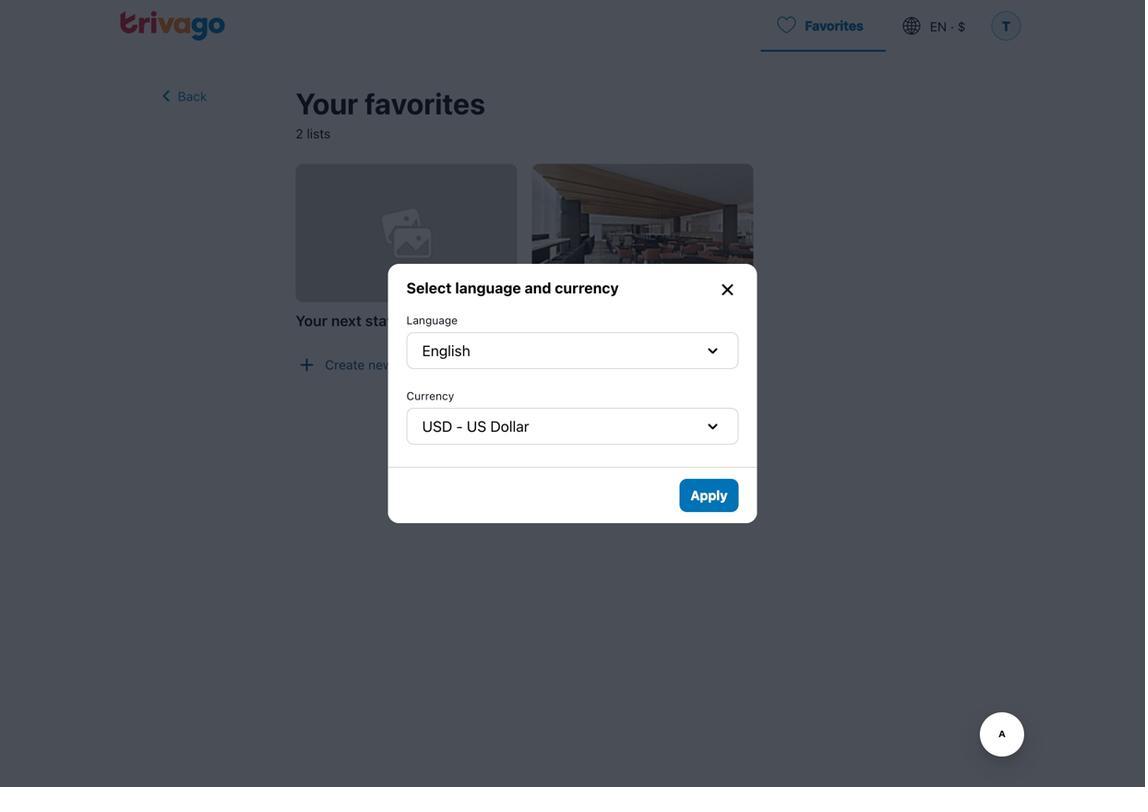 Task type: vqa. For each thing, say whether or not it's contained in the screenshot.
Homewood Suites By Hilton Carlsbad-North San Diego County, (Carlsbad, USA) image
no



Task type: locate. For each thing, give the bounding box(es) containing it.
your
[[296, 86, 358, 121], [296, 312, 328, 329]]

and
[[525, 279, 551, 297]]

stays)
[[420, 312, 461, 329]]

0 vertical spatial your
[[296, 86, 358, 121]]

apply
[[691, 488, 728, 503]]

your up lists at the left top of page
[[296, 86, 358, 121]]

$
[[958, 19, 966, 34]]

2
[[296, 126, 303, 141]]

next
[[331, 312, 362, 329]]

stay
[[365, 312, 395, 329]]

your next stay image
[[296, 164, 517, 302]]

your for next
[[296, 312, 328, 329]]

en · $ button
[[886, 0, 988, 52]]

select
[[406, 279, 452, 297]]

new
[[368, 357, 393, 372]]

1 your from the top
[[296, 86, 358, 121]]

create
[[325, 357, 365, 372]]

t
[[1002, 18, 1010, 33]]

apply button
[[679, 479, 739, 512]]

1 vertical spatial your
[[296, 312, 328, 329]]

create new list
[[325, 357, 414, 372]]

create new list button
[[296, 354, 414, 376]]

sparkling image
[[532, 164, 753, 302]]

your left next
[[296, 312, 328, 329]]

en
[[930, 19, 947, 34]]

favorites
[[364, 86, 485, 121]]

your inside 'your favorites 2 lists'
[[296, 86, 358, 121]]

2 your from the top
[[296, 312, 328, 329]]



Task type: describe. For each thing, give the bounding box(es) containing it.
list
[[396, 357, 414, 372]]

favorites link
[[761, 0, 886, 52]]

currency
[[406, 389, 454, 402]]

trivago logo image
[[120, 11, 226, 41]]

your next stay (0 stays)
[[296, 312, 461, 329]]

back button
[[156, 85, 207, 107]]

your for favorites
[[296, 86, 358, 121]]

language
[[455, 279, 521, 297]]

select language and currency
[[406, 279, 619, 297]]

back
[[178, 88, 207, 104]]

·
[[950, 19, 954, 34]]

your favorites 2 lists
[[296, 86, 485, 141]]

(0
[[402, 312, 417, 329]]

lists
[[307, 126, 331, 141]]

currency
[[555, 279, 619, 297]]

en · $
[[930, 19, 966, 34]]

t button
[[988, 0, 1025, 52]]

language
[[406, 314, 458, 327]]

favorites
[[805, 18, 863, 33]]



